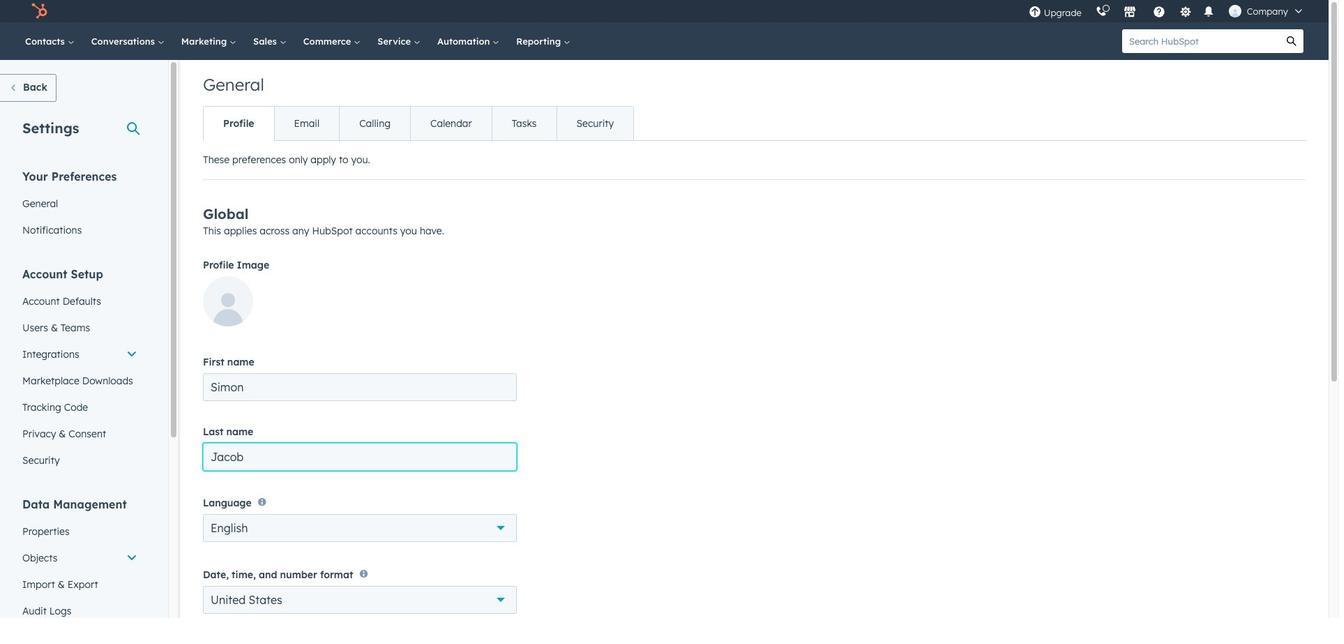 Task type: vqa. For each thing, say whether or not it's contained in the screenshot.
Press to sort. icon corresponding to third Press to sort. ELEMENT from right
no



Task type: locate. For each thing, give the bounding box(es) containing it.
navigation
[[203, 106, 634, 141]]

menu
[[1022, 0, 1313, 22]]

None text field
[[203, 373, 517, 401], [203, 443, 517, 471], [203, 373, 517, 401], [203, 443, 517, 471]]

data management element
[[14, 497, 146, 618]]



Task type: describe. For each thing, give the bounding box(es) containing it.
your preferences element
[[14, 169, 146, 244]]

Search HubSpot search field
[[1123, 29, 1281, 53]]

jacob simon image
[[1229, 5, 1242, 17]]

account setup element
[[14, 267, 146, 474]]

marketplaces image
[[1124, 6, 1137, 19]]



